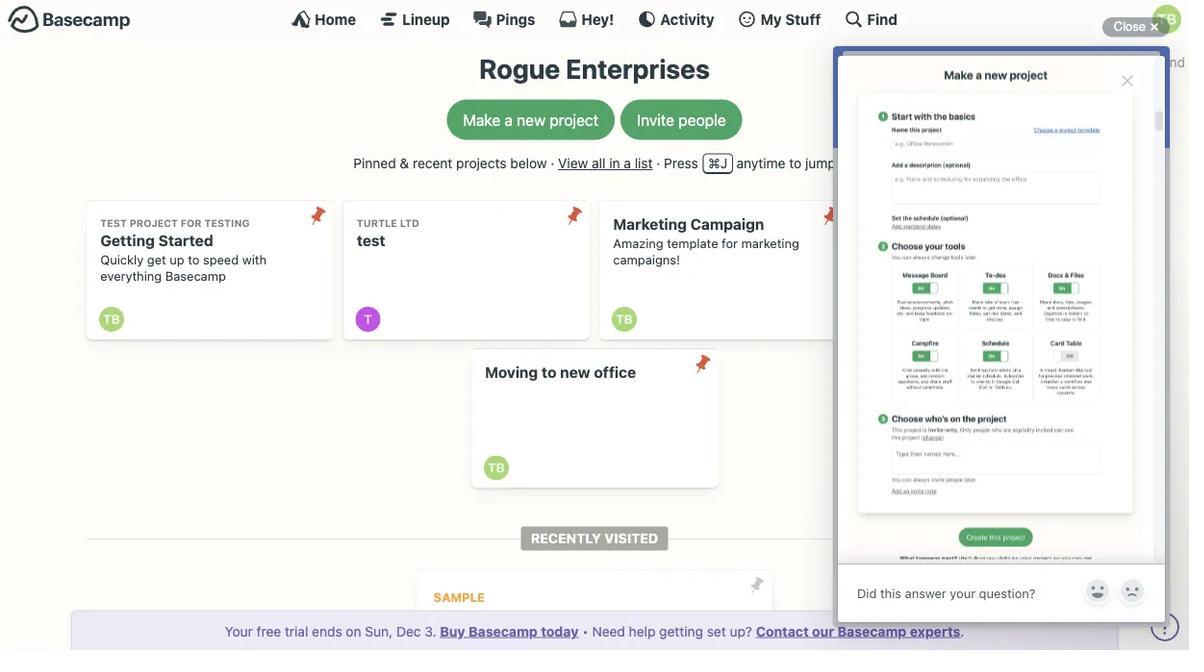 Task type: describe. For each thing, give the bounding box(es) containing it.
switch accounts image
[[8, 5, 131, 35]]

cross small image
[[1143, 15, 1166, 38]]

find
[[867, 11, 898, 27]]

template inside marketing campaign amazing template for marketing campaigns!
[[667, 236, 718, 251]]

podcast
[[517, 608, 588, 630]]

moving to new office
[[485, 364, 636, 382]]

people
[[679, 111, 726, 129]]

a inside make a new project link
[[505, 111, 513, 129]]

free
[[257, 624, 281, 639]]

jump
[[805, 155, 836, 171]]

turtle ltd test
[[357, 217, 419, 249]]

2 horizontal spatial basecamp
[[838, 624, 907, 639]]

1 horizontal spatial to
[[542, 364, 557, 382]]

amazing template for marketing campaigns!
[[870, 236, 1056, 267]]

tim burton image for amazing template for marketing campaigns!
[[612, 307, 637, 332]]

contact
[[756, 624, 809, 639]]

1 · from the left
[[551, 155, 555, 171]]

activity link
[[637, 10, 715, 29]]

contact our basecamp experts link
[[756, 624, 961, 639]]

for for getting
[[181, 217, 202, 229]]

buy basecamp today link
[[440, 624, 579, 639]]

recently visited
[[531, 531, 658, 547]]

moving to new office link
[[471, 349, 718, 488]]

3.
[[425, 624, 436, 639]]

started
[[158, 232, 213, 249]]

turtle
[[357, 217, 397, 229]]

our
[[812, 624, 834, 639]]

sun,
[[365, 624, 393, 639]]

test
[[100, 217, 127, 229]]

1 vertical spatial a
[[624, 155, 631, 171]]

marketing inside marketing campaign amazing template for marketing campaigns!
[[741, 236, 799, 251]]

tim burton image for moving to new office
[[484, 455, 509, 481]]

j
[[720, 155, 728, 171]]

getting
[[659, 624, 703, 639]]

project
[[550, 111, 599, 129]]

buy
[[440, 624, 465, 639]]

projects
[[456, 155, 507, 171]]

recent
[[413, 155, 453, 171]]

moving
[[485, 364, 538, 382]]

office
[[594, 364, 636, 382]]

2 · from the left
[[656, 155, 660, 171]]

pinned & recent projects below · view all in a list
[[353, 155, 653, 171]]

⌘
[[708, 155, 720, 171]]

tim burton image for amazing template for marketing campaigns!
[[868, 307, 893, 332]]

activity
[[660, 11, 715, 27]]

today
[[541, 624, 579, 639]]

press
[[664, 155, 698, 171]]

⌘ j anytime to jump
[[708, 155, 836, 171]]

basecamp inside the test project for testing getting started quickly get up to speed with everything basecamp
[[165, 269, 226, 283]]

on
[[346, 624, 361, 639]]

amazing inside marketing campaign amazing template for marketing campaigns!
[[613, 236, 664, 251]]

home link
[[292, 10, 356, 29]]

sample making a podcast
[[434, 591, 588, 630]]

for for campaigns!
[[978, 236, 994, 251]]

ltd
[[400, 217, 419, 229]]

hey! button
[[558, 10, 614, 29]]

testing
[[204, 217, 250, 229]]

speed
[[203, 253, 239, 267]]

anytime
[[737, 155, 786, 171]]

make a new project link
[[447, 100, 615, 140]]

sample
[[434, 591, 485, 605]]

your
[[225, 624, 253, 639]]

adminland
[[1120, 54, 1185, 70]]

trial
[[285, 624, 308, 639]]

marketing campaign amazing template for marketing campaigns!
[[613, 215, 799, 267]]

need
[[592, 624, 625, 639]]



Task type: locate. For each thing, give the bounding box(es) containing it.
rogue
[[479, 53, 560, 85]]

experts
[[910, 624, 961, 639]]

0 horizontal spatial amazing
[[613, 236, 664, 251]]

2 tim burton image from the left
[[612, 307, 637, 332]]

campaigns!
[[613, 253, 680, 267], [870, 253, 937, 267]]

view
[[558, 155, 588, 171]]

getting
[[100, 232, 155, 249]]

recently
[[531, 531, 601, 547]]

test project for testing getting started quickly get up to speed with everything basecamp
[[100, 217, 267, 283]]

campaign
[[691, 215, 764, 233]]

1 vertical spatial tim burton image
[[484, 455, 509, 481]]

below
[[510, 155, 547, 171]]

0 vertical spatial a
[[505, 111, 513, 129]]

main element
[[0, 0, 1189, 38]]

campaigns! inside amazing template for marketing campaigns!
[[870, 253, 937, 267]]

None submit
[[303, 201, 333, 231], [559, 201, 590, 231], [816, 201, 846, 231], [687, 349, 718, 380], [742, 570, 773, 601], [303, 201, 333, 231], [559, 201, 590, 231], [816, 201, 846, 231], [687, 349, 718, 380], [742, 570, 773, 601]]

marketing
[[613, 215, 687, 233]]

stuff
[[785, 11, 821, 27]]

template inside amazing template for marketing campaigns!
[[924, 236, 975, 251]]

0 vertical spatial tim burton image
[[868, 307, 893, 332]]

hey!
[[582, 11, 614, 27]]

up?
[[730, 624, 752, 639]]

for
[[181, 217, 202, 229], [722, 236, 738, 251], [978, 236, 994, 251]]

marketing inside amazing template for marketing campaigns!
[[998, 236, 1056, 251]]

find button
[[844, 10, 898, 29]]

pinned
[[353, 155, 396, 171]]

0 vertical spatial new
[[517, 111, 546, 129]]

.
[[961, 624, 964, 639]]

0 horizontal spatial template
[[667, 236, 718, 251]]

1 vertical spatial to
[[188, 253, 200, 267]]

1 horizontal spatial campaigns!
[[870, 253, 937, 267]]

2 template from the left
[[924, 236, 975, 251]]

make
[[463, 111, 501, 129]]

·
[[551, 155, 555, 171], [656, 155, 660, 171]]

2 horizontal spatial for
[[978, 236, 994, 251]]

2 horizontal spatial to
[[789, 155, 802, 171]]

new for a
[[517, 111, 546, 129]]

tim burton image
[[868, 307, 893, 332], [484, 455, 509, 481]]

1 marketing from the left
[[741, 236, 799, 251]]

new left "project"
[[517, 111, 546, 129]]

amazing template for marketing campaigns! link
[[856, 201, 1103, 340]]

invite people link
[[621, 100, 743, 140]]

a right make
[[505, 111, 513, 129]]

make a new project
[[463, 111, 599, 129]]

everything
[[100, 269, 162, 283]]

0 horizontal spatial marketing
[[741, 236, 799, 251]]

0 vertical spatial to
[[789, 155, 802, 171]]

0 horizontal spatial ·
[[551, 155, 555, 171]]

0 horizontal spatial to
[[188, 253, 200, 267]]

your free trial ends on sun, dec  3. buy basecamp today • need help getting set up? contact our basecamp experts .
[[225, 624, 964, 639]]

lineup
[[402, 11, 450, 27]]

a
[[505, 111, 513, 129], [624, 155, 631, 171], [502, 608, 512, 630]]

to inside the test project for testing getting started quickly get up to speed with everything basecamp
[[188, 253, 200, 267]]

campaigns! inside marketing campaign amazing template for marketing campaigns!
[[613, 253, 680, 267]]

invite
[[637, 111, 675, 129]]

new for to
[[560, 364, 590, 382]]

my stuff button
[[738, 10, 821, 29]]

terry image
[[356, 307, 381, 332]]

2 campaigns! from the left
[[870, 253, 937, 267]]

with
[[242, 253, 267, 267]]

1 horizontal spatial marketing
[[998, 236, 1056, 251]]

1 horizontal spatial tim burton image
[[612, 307, 637, 332]]

1 horizontal spatial for
[[722, 236, 738, 251]]

basecamp down up
[[165, 269, 226, 283]]

invite people
[[637, 111, 726, 129]]

for inside the test project for testing getting started quickly get up to speed with everything basecamp
[[181, 217, 202, 229]]

cross small image
[[1143, 15, 1166, 38]]

2 vertical spatial a
[[502, 608, 512, 630]]

list
[[635, 155, 653, 171]]

1 tim burton image from the left
[[99, 307, 124, 332]]

to right up
[[188, 253, 200, 267]]

1 campaigns! from the left
[[613, 253, 680, 267]]

· press
[[656, 155, 698, 171]]

0 horizontal spatial campaigns!
[[613, 253, 680, 267]]

1 amazing from the left
[[613, 236, 664, 251]]

· right list
[[656, 155, 660, 171]]

template
[[667, 236, 718, 251], [924, 236, 975, 251]]

dec
[[396, 624, 421, 639]]

my
[[761, 11, 782, 27]]

1 horizontal spatial tim burton image
[[868, 307, 893, 332]]

pings button
[[473, 10, 535, 29]]

to left jump
[[789, 155, 802, 171]]

project
[[130, 217, 178, 229]]

a right in
[[624, 155, 631, 171]]

1 horizontal spatial template
[[924, 236, 975, 251]]

close
[[1114, 19, 1146, 34]]

all
[[592, 155, 606, 171]]

to
[[789, 155, 802, 171], [188, 253, 200, 267], [542, 364, 557, 382]]

a inside sample making a podcast
[[502, 608, 512, 630]]

adminland link
[[1099, 48, 1189, 76]]

amazing
[[613, 236, 664, 251], [870, 236, 920, 251]]

0 horizontal spatial new
[[517, 111, 546, 129]]

1 vertical spatial new
[[560, 364, 590, 382]]

&
[[400, 155, 409, 171]]

making
[[434, 608, 498, 630]]

· left view
[[551, 155, 555, 171]]

2 vertical spatial to
[[542, 364, 557, 382]]

0 horizontal spatial tim burton image
[[99, 307, 124, 332]]

test
[[357, 232, 386, 249]]

tim burton image inside moving to new office link
[[484, 455, 509, 481]]

close button
[[1102, 15, 1170, 38]]

for inside marketing campaign amazing template for marketing campaigns!
[[722, 236, 738, 251]]

1 template from the left
[[667, 236, 718, 251]]

for inside amazing template for marketing campaigns!
[[978, 236, 994, 251]]

1 horizontal spatial amazing
[[870, 236, 920, 251]]

to right moving
[[542, 364, 557, 382]]

home
[[315, 11, 356, 27]]

enterprises
[[566, 53, 710, 85]]

tim burton image
[[99, 307, 124, 332], [612, 307, 637, 332]]

tim burton image for getting started
[[99, 307, 124, 332]]

amazing inside amazing template for marketing campaigns!
[[870, 236, 920, 251]]

view all in a list link
[[558, 155, 653, 171]]

up
[[170, 253, 184, 267]]

2 marketing from the left
[[998, 236, 1056, 251]]

tim burton image inside amazing template for marketing campaigns! link
[[868, 307, 893, 332]]

0 horizontal spatial for
[[181, 217, 202, 229]]

lineup link
[[379, 10, 450, 29]]

basecamp
[[165, 269, 226, 283], [469, 624, 538, 639], [838, 624, 907, 639]]

1 horizontal spatial basecamp
[[469, 624, 538, 639]]

quickly
[[100, 253, 144, 267]]

get
[[147, 253, 166, 267]]

•
[[582, 624, 589, 639]]

0 horizontal spatial basecamp
[[165, 269, 226, 283]]

my stuff
[[761, 11, 821, 27]]

set
[[707, 624, 726, 639]]

tim burton image up office
[[612, 307, 637, 332]]

1 horizontal spatial ·
[[656, 155, 660, 171]]

visited
[[605, 531, 658, 547]]

rogue enterprises
[[479, 53, 710, 85]]

new left office
[[560, 364, 590, 382]]

2 amazing from the left
[[870, 236, 920, 251]]

a right 'making'
[[502, 608, 512, 630]]

ends
[[312, 624, 342, 639]]

basecamp right our
[[838, 624, 907, 639]]

help
[[629, 624, 656, 639]]

basecamp right buy
[[469, 624, 538, 639]]

marketing
[[741, 236, 799, 251], [998, 236, 1056, 251]]

0 horizontal spatial tim burton image
[[484, 455, 509, 481]]

in
[[609, 155, 620, 171]]

tim burton image down everything
[[99, 307, 124, 332]]

1 horizontal spatial new
[[560, 364, 590, 382]]



Task type: vqa. For each thing, say whether or not it's contained in the screenshot.
sun,
yes



